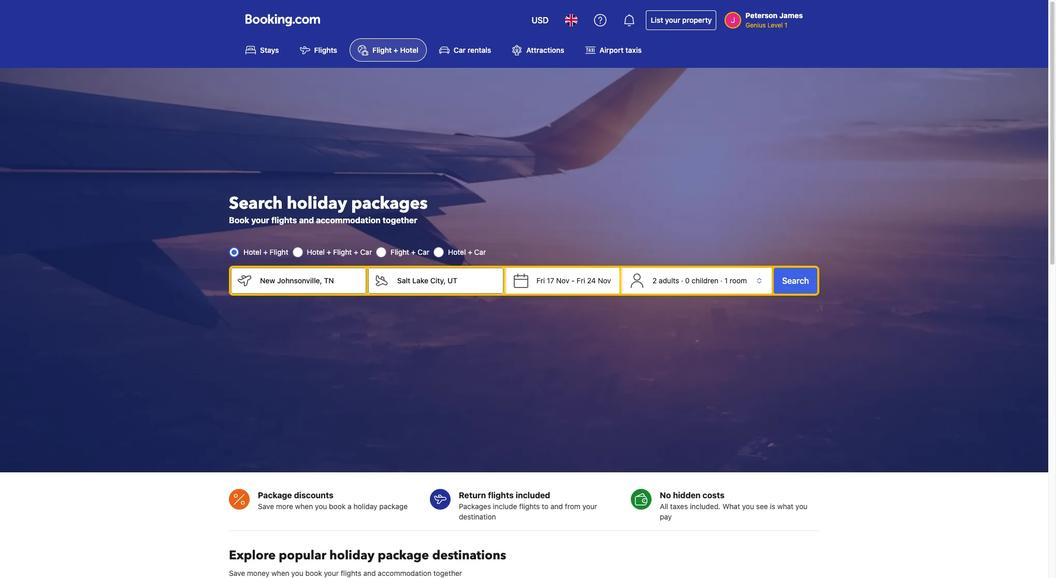 Task type: vqa. For each thing, say whether or not it's contained in the screenshot.
the right centre
no



Task type: describe. For each thing, give the bounding box(es) containing it.
your right list
[[665, 16, 680, 24]]

rentals
[[468, 46, 491, 55]]

car inside car rentals link
[[454, 46, 466, 55]]

hotel + flight + car
[[307, 248, 372, 256]]

holiday inside explore popular holiday package destinations save money when you book your flights and accommodation together
[[329, 547, 375, 564]]

together inside search holiday packages book your flights and accommodation together
[[383, 215, 417, 225]]

return flights included packages include flights to and from your destination
[[459, 491, 597, 521]]

included.
[[690, 502, 721, 511]]

destinations
[[432, 547, 506, 564]]

your inside return flights included packages include flights to and from your destination
[[582, 502, 597, 511]]

peterson
[[746, 11, 778, 20]]

flights
[[314, 46, 337, 55]]

package
[[258, 491, 292, 500]]

more
[[276, 502, 293, 511]]

package inside explore popular holiday package destinations save money when you book your flights and accommodation together
[[378, 547, 429, 564]]

room
[[730, 276, 747, 285]]

you left see
[[742, 502, 754, 511]]

search for search
[[782, 276, 809, 285]]

hotel + car
[[448, 248, 486, 256]]

flights link
[[291, 38, 345, 62]]

+ for hotel + flight
[[263, 248, 268, 256]]

search button
[[774, 268, 817, 294]]

children
[[692, 276, 718, 285]]

what
[[777, 502, 793, 511]]

no
[[660, 491, 671, 500]]

is
[[770, 502, 775, 511]]

+ for hotel + flight + car
[[327, 248, 331, 256]]

car rentals link
[[431, 38, 499, 62]]

search holiday packages book your flights and accommodation together
[[229, 192, 428, 225]]

+ for hotel + car
[[468, 248, 472, 256]]

flight + car
[[391, 248, 429, 256]]

usd button
[[525, 8, 555, 33]]

1 nov from the left
[[556, 276, 569, 285]]

package discounts save more when you book a holiday package
[[258, 491, 408, 511]]

hotel for hotel + flight + car
[[307, 248, 325, 256]]

airport taxis link
[[577, 38, 650, 62]]

usd
[[532, 16, 549, 25]]

and inside explore popular holiday package destinations save money when you book your flights and accommodation together
[[363, 569, 376, 578]]

flight + hotel link
[[350, 38, 427, 62]]

holiday inside search holiday packages book your flights and accommodation together
[[287, 192, 347, 215]]

17
[[547, 276, 554, 285]]

1 fri from the left
[[536, 276, 545, 285]]

flights inside search holiday packages book your flights and accommodation together
[[271, 215, 297, 225]]

a
[[348, 502, 352, 511]]

airport taxis
[[600, 46, 642, 55]]

included
[[516, 491, 550, 500]]

genius
[[746, 21, 766, 29]]

include
[[493, 502, 517, 511]]

save inside explore popular holiday package destinations save money when you book your flights and accommodation together
[[229, 569, 245, 578]]

save inside package discounts save more when you book a holiday package
[[258, 502, 274, 511]]

when inside explore popular holiday package destinations save money when you book your flights and accommodation together
[[271, 569, 289, 578]]

fri 17 nov - fri 24 nov
[[536, 276, 611, 285]]

flight + hotel
[[372, 46, 418, 55]]

list
[[651, 16, 663, 24]]

0
[[685, 276, 690, 285]]

+ for flight + hotel
[[394, 46, 398, 55]]

to
[[542, 502, 549, 511]]

your inside explore popular holiday package destinations save money when you book your flights and accommodation together
[[324, 569, 339, 578]]

car rentals
[[454, 46, 491, 55]]

james
[[779, 11, 803, 20]]

flights inside explore popular holiday package destinations save money when you book your flights and accommodation together
[[341, 569, 361, 578]]

accommodation inside search holiday packages book your flights and accommodation together
[[316, 215, 381, 225]]

peterson james genius level 1
[[746, 11, 803, 29]]

package inside package discounts save more when you book a holiday package
[[379, 502, 408, 511]]

1 · from the left
[[681, 276, 683, 285]]

hotel + flight
[[243, 248, 288, 256]]

book
[[229, 215, 249, 225]]

explore popular holiday package destinations save money when you book your flights and accommodation together
[[229, 547, 506, 578]]

packages
[[459, 502, 491, 511]]

stays link
[[237, 38, 287, 62]]

adults
[[659, 276, 679, 285]]



Task type: locate. For each thing, give the bounding box(es) containing it.
· right 'children'
[[720, 276, 722, 285]]

1 horizontal spatial when
[[295, 502, 313, 511]]

you down discounts
[[315, 502, 327, 511]]

together inside explore popular holiday package destinations save money when you book your flights and accommodation together
[[433, 569, 462, 578]]

0 vertical spatial accommodation
[[316, 215, 381, 225]]

when
[[295, 502, 313, 511], [271, 569, 289, 578]]

you
[[315, 502, 327, 511], [742, 502, 754, 511], [795, 502, 808, 511], [291, 569, 303, 578]]

taxis
[[625, 46, 642, 55]]

book left "a" at the left of page
[[329, 502, 346, 511]]

book
[[329, 502, 346, 511], [305, 569, 322, 578]]

popular
[[279, 547, 326, 564]]

Where to? field
[[389, 268, 503, 294]]

search inside button
[[782, 276, 809, 285]]

0 horizontal spatial book
[[305, 569, 322, 578]]

1 horizontal spatial together
[[433, 569, 462, 578]]

0 horizontal spatial fri
[[536, 276, 545, 285]]

2
[[652, 276, 657, 285]]

costs
[[703, 491, 725, 500]]

holiday inside package discounts save more when you book a holiday package
[[353, 502, 377, 511]]

0 vertical spatial search
[[229, 192, 283, 215]]

0 vertical spatial 1
[[784, 21, 787, 29]]

1 right level
[[784, 21, 787, 29]]

1 horizontal spatial fri
[[577, 276, 585, 285]]

book inside explore popular holiday package destinations save money when you book your flights and accommodation together
[[305, 569, 322, 578]]

1
[[784, 21, 787, 29], [724, 276, 728, 285]]

2 vertical spatial and
[[363, 569, 376, 578]]

0 horizontal spatial and
[[299, 215, 314, 225]]

1 vertical spatial save
[[229, 569, 245, 578]]

explore
[[229, 547, 276, 564]]

together
[[383, 215, 417, 225], [433, 569, 462, 578]]

1 horizontal spatial 1
[[784, 21, 787, 29]]

·
[[681, 276, 683, 285], [720, 276, 722, 285]]

1 horizontal spatial save
[[258, 502, 274, 511]]

0 horizontal spatial nov
[[556, 276, 569, 285]]

list your property link
[[646, 10, 717, 30]]

0 horizontal spatial when
[[271, 569, 289, 578]]

and inside search holiday packages book your flights and accommodation together
[[299, 215, 314, 225]]

1 left "room"
[[724, 276, 728, 285]]

· left 0
[[681, 276, 683, 285]]

1 vertical spatial and
[[550, 502, 563, 511]]

2 vertical spatial holiday
[[329, 547, 375, 564]]

0 vertical spatial holiday
[[287, 192, 347, 215]]

24
[[587, 276, 596, 285]]

search for search holiday packages book your flights and accommodation together
[[229, 192, 283, 215]]

and
[[299, 215, 314, 225], [550, 502, 563, 511], [363, 569, 376, 578]]

2 horizontal spatial and
[[550, 502, 563, 511]]

you inside package discounts save more when you book a holiday package
[[315, 502, 327, 511]]

when right money
[[271, 569, 289, 578]]

book down popular
[[305, 569, 322, 578]]

0 horizontal spatial save
[[229, 569, 245, 578]]

accommodation inside explore popular holiday package destinations save money when you book your flights and accommodation together
[[378, 569, 431, 578]]

0 horizontal spatial together
[[383, 215, 417, 225]]

what
[[722, 502, 740, 511]]

0 vertical spatial book
[[329, 502, 346, 511]]

and inside return flights included packages include flights to and from your destination
[[550, 502, 563, 511]]

2 fri from the left
[[577, 276, 585, 285]]

nov right 24
[[598, 276, 611, 285]]

you inside explore popular holiday package destinations save money when you book your flights and accommodation together
[[291, 569, 303, 578]]

attractions link
[[504, 38, 573, 62]]

Where from? field
[[252, 268, 366, 294]]

your down popular
[[324, 569, 339, 578]]

1 vertical spatial holiday
[[353, 502, 377, 511]]

your
[[665, 16, 680, 24], [251, 215, 269, 225], [582, 502, 597, 511], [324, 569, 339, 578]]

book inside package discounts save more when you book a holiday package
[[329, 502, 346, 511]]

hotel
[[400, 46, 418, 55], [243, 248, 261, 256], [307, 248, 325, 256], [448, 248, 466, 256]]

booking.com online hotel reservations image
[[245, 14, 320, 26]]

0 vertical spatial together
[[383, 215, 417, 225]]

taxes
[[670, 502, 688, 511]]

your right book
[[251, 215, 269, 225]]

1 vertical spatial package
[[378, 547, 429, 564]]

search
[[229, 192, 283, 215], [782, 276, 809, 285]]

flight
[[372, 46, 392, 55], [270, 248, 288, 256], [333, 248, 352, 256], [391, 248, 409, 256]]

car
[[454, 46, 466, 55], [360, 248, 372, 256], [418, 248, 429, 256], [474, 248, 486, 256]]

1 vertical spatial book
[[305, 569, 322, 578]]

see
[[756, 502, 768, 511]]

0 horizontal spatial 1
[[724, 276, 728, 285]]

2 nov from the left
[[598, 276, 611, 285]]

discounts
[[294, 491, 333, 500]]

1 horizontal spatial and
[[363, 569, 376, 578]]

no hidden costs all taxes included. what you see is what you pay
[[660, 491, 808, 521]]

search inside search holiday packages book your flights and accommodation together
[[229, 192, 283, 215]]

flights
[[271, 215, 297, 225], [488, 491, 514, 500], [519, 502, 540, 511], [341, 569, 361, 578]]

2 · from the left
[[720, 276, 722, 285]]

your inside search holiday packages book your flights and accommodation together
[[251, 215, 269, 225]]

attractions
[[526, 46, 564, 55]]

nov left the "-"
[[556, 276, 569, 285]]

1 vertical spatial together
[[433, 569, 462, 578]]

list your property
[[651, 16, 712, 24]]

you right 'what'
[[795, 502, 808, 511]]

together down destinations
[[433, 569, 462, 578]]

package
[[379, 502, 408, 511], [378, 547, 429, 564]]

hidden
[[673, 491, 701, 500]]

hotel for hotel + flight
[[243, 248, 261, 256]]

from
[[565, 502, 580, 511]]

1 inside peterson james genius level 1
[[784, 21, 787, 29]]

you down popular
[[291, 569, 303, 578]]

holiday
[[287, 192, 347, 215], [353, 502, 377, 511], [329, 547, 375, 564]]

0 horizontal spatial ·
[[681, 276, 683, 285]]

-
[[571, 276, 575, 285]]

fri left 17 on the top right
[[536, 276, 545, 285]]

all
[[660, 502, 668, 511]]

1 vertical spatial accommodation
[[378, 569, 431, 578]]

0 vertical spatial and
[[299, 215, 314, 225]]

pay
[[660, 512, 672, 521]]

accommodation
[[316, 215, 381, 225], [378, 569, 431, 578]]

0 vertical spatial package
[[379, 502, 408, 511]]

when down discounts
[[295, 502, 313, 511]]

+ for flight + car
[[411, 248, 416, 256]]

nov
[[556, 276, 569, 285], [598, 276, 611, 285]]

1 horizontal spatial search
[[782, 276, 809, 285]]

1 vertical spatial when
[[271, 569, 289, 578]]

your right from
[[582, 502, 597, 511]]

return
[[459, 491, 486, 500]]

+
[[394, 46, 398, 55], [263, 248, 268, 256], [327, 248, 331, 256], [354, 248, 358, 256], [411, 248, 416, 256], [468, 248, 472, 256]]

fri right the "-"
[[577, 276, 585, 285]]

save down "package"
[[258, 502, 274, 511]]

save
[[258, 502, 274, 511], [229, 569, 245, 578]]

fri
[[536, 276, 545, 285], [577, 276, 585, 285]]

0 vertical spatial save
[[258, 502, 274, 511]]

0 horizontal spatial search
[[229, 192, 283, 215]]

1 horizontal spatial book
[[329, 502, 346, 511]]

stays
[[260, 46, 279, 55]]

level
[[768, 21, 783, 29]]

when inside package discounts save more when you book a holiday package
[[295, 502, 313, 511]]

1 vertical spatial search
[[782, 276, 809, 285]]

together down packages
[[383, 215, 417, 225]]

1 horizontal spatial ·
[[720, 276, 722, 285]]

2 adults · 0 children · 1 room
[[652, 276, 747, 285]]

destination
[[459, 512, 496, 521]]

1 vertical spatial 1
[[724, 276, 728, 285]]

hotel for hotel + car
[[448, 248, 466, 256]]

0 vertical spatial when
[[295, 502, 313, 511]]

airport
[[600, 46, 624, 55]]

1 horizontal spatial nov
[[598, 276, 611, 285]]

packages
[[351, 192, 428, 215]]

money
[[247, 569, 269, 578]]

property
[[682, 16, 712, 24]]

save left money
[[229, 569, 245, 578]]



